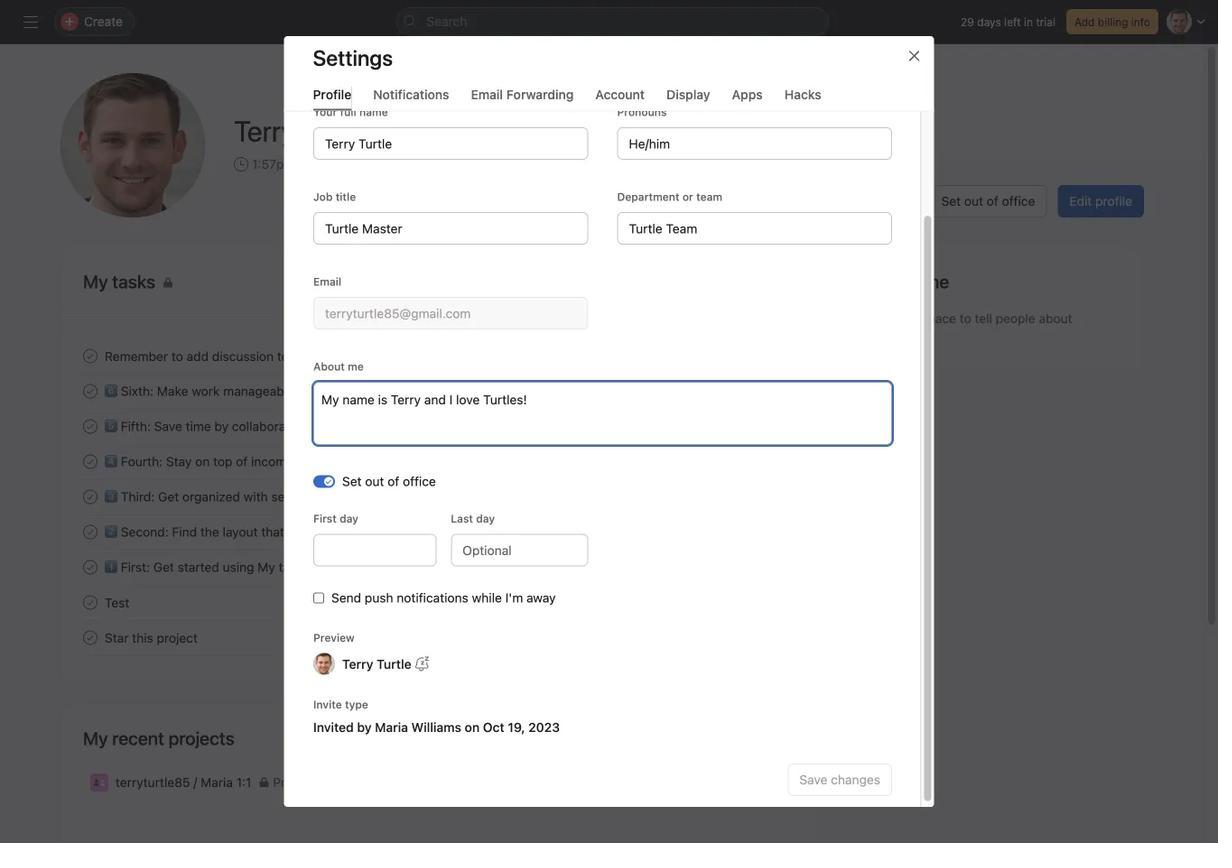 Task type: describe. For each thing, give the bounding box(es) containing it.
on inside invite type invited by maria williams on oct 19, 2023
[[465, 721, 479, 736]]

0 horizontal spatial maria
[[201, 776, 233, 791]]

to inside use this space to tell people about yourself.
[[960, 311, 972, 326]]

my tasks
[[83, 271, 155, 292]]

this for use
[[897, 311, 919, 326]]

maria inside invite type invited by maria williams on oct 19, 2023
[[375, 721, 408, 736]]

0 horizontal spatial to
[[172, 349, 183, 364]]

stay
[[166, 454, 192, 469]]

1 horizontal spatial tt
[[317, 658, 331, 671]]

using
[[223, 560, 254, 575]]

find
[[172, 525, 197, 540]]

Send push notifications while I'm away checkbox
[[313, 593, 324, 604]]

by inside invite type invited by maria williams on oct 19, 2023
[[357, 721, 371, 736]]

0 horizontal spatial time
[[186, 419, 211, 434]]

set inside button
[[942, 194, 962, 209]]

second:
[[121, 525, 169, 540]]

next
[[358, 349, 383, 364]]

6️⃣
[[105, 384, 117, 399]]

day for last day
[[476, 513, 495, 525]]

people image
[[94, 778, 105, 789]]

trial
[[1037, 15, 1056, 28]]

2️⃣ second: find the layout that's right for you
[[105, 525, 369, 540]]

1 vertical spatial out
[[365, 474, 384, 489]]

your
[[313, 106, 337, 118]]

1:57pm local time
[[252, 157, 354, 172]]

completed checkbox for 1️⃣ first: get started using my tasks
[[80, 557, 101, 579]]

discussion
[[212, 349, 274, 364]]

add
[[1075, 15, 1096, 28]]

search list box
[[396, 7, 830, 36]]

with
[[244, 490, 268, 504]]

notifications button
[[373, 87, 450, 111]]

left
[[1005, 15, 1022, 28]]

profile
[[1096, 194, 1133, 209]]

1:1
[[236, 776, 252, 791]]

completed checkbox for 6️⃣ sixth: make work manageable
[[80, 381, 101, 403]]

forwarding
[[507, 87, 574, 102]]

turtle
[[376, 657, 411, 672]]

fourth:
[[121, 454, 163, 469]]

first:
[[121, 560, 150, 575]]

completed image for 4️⃣
[[80, 451, 101, 473]]

set out of office button
[[930, 185, 1048, 218]]

recent projects
[[112, 728, 235, 750]]

terryturtle85@gmail.com
[[383, 157, 529, 172]]

completed checkbox for 5️⃣
[[80, 416, 101, 438]]

1 vertical spatial my
[[83, 728, 108, 750]]

completed checkbox for 2️⃣
[[80, 522, 101, 544]]

this for star
[[132, 631, 153, 646]]

settings
[[313, 45, 393, 70]]

job
[[313, 191, 332, 203]]

private
[[273, 776, 314, 791]]

sixth:
[[121, 384, 154, 399]]

5️⃣ fifth: save time by collaborating in asana
[[105, 419, 361, 434]]

terryturtle85
[[116, 776, 190, 791]]

completed checkbox for 4️⃣
[[80, 451, 101, 473]]

0 horizontal spatial set
[[342, 474, 361, 489]]

preview
[[313, 632, 354, 645]]

Optional text field
[[451, 534, 588, 567]]

topics
[[277, 349, 313, 364]]

terry
[[342, 657, 373, 672]]

6️⃣ sixth: make work manageable
[[105, 384, 295, 399]]

of inside set out of office button
[[987, 194, 999, 209]]

get for first:
[[153, 560, 174, 575]]

2023
[[528, 721, 560, 736]]

19,
[[508, 721, 525, 736]]

1 vertical spatial set out of office
[[342, 474, 436, 489]]

team
[[696, 191, 723, 203]]

project
[[157, 631, 198, 646]]

name
[[359, 106, 388, 118]]

1 vertical spatial in
[[312, 419, 322, 434]]

apps button
[[732, 87, 763, 111]]

about me
[[313, 361, 364, 373]]

I usually work from 9am-5pm PST. Feel free to assign me a task with a due date anytime. Also, I love dogs! text field
[[313, 382, 892, 445]]

right
[[298, 525, 325, 540]]

last
[[451, 513, 473, 525]]

sections
[[271, 490, 321, 504]]

4️⃣ fourth: stay on top of incoming work
[[105, 454, 336, 469]]

day for first day
[[339, 513, 358, 525]]

space
[[922, 311, 957, 326]]

days
[[978, 15, 1002, 28]]

manageable
[[223, 384, 295, 399]]

use this space to tell people about yourself.
[[871, 311, 1073, 346]]

tell
[[975, 311, 993, 326]]

out inside button
[[965, 194, 984, 209]]

yourself.
[[871, 331, 921, 346]]

0 vertical spatial in
[[1025, 15, 1034, 28]]

remember to add discussion topics for the next meeting
[[105, 349, 434, 364]]

3️⃣ third: get organized with sections
[[105, 490, 321, 504]]

email for email
[[313, 276, 341, 288]]

star this project
[[105, 631, 198, 646]]

job title
[[313, 191, 356, 203]]



Task type: vqa. For each thing, say whether or not it's contained in the screenshot.
FIRST
yes



Task type: locate. For each thing, give the bounding box(es) containing it.
completed checkbox left 1️⃣
[[80, 557, 101, 579]]

1 vertical spatial time
[[186, 419, 211, 434]]

0 horizontal spatial office
[[403, 474, 436, 489]]

completed image
[[80, 346, 101, 367], [80, 487, 101, 508], [80, 592, 101, 614]]

5 completed image from the top
[[80, 557, 101, 579]]

time right local
[[329, 157, 354, 172]]

Completed checkbox
[[80, 381, 101, 403], [80, 557, 101, 579], [80, 592, 101, 614], [80, 628, 101, 649]]

to left tell
[[960, 311, 972, 326]]

terryturtle85@gmail.com link
[[383, 155, 529, 174]]

Completed checkbox
[[80, 346, 101, 367], [80, 416, 101, 438], [80, 451, 101, 473], [80, 487, 101, 508], [80, 522, 101, 544]]

1️⃣ first: get started using my tasks
[[105, 560, 310, 575]]

1 vertical spatial by
[[357, 721, 371, 736]]

completed image left 3️⃣
[[80, 487, 101, 508]]

asana
[[325, 419, 361, 434]]

started
[[178, 560, 219, 575]]

0 horizontal spatial my
[[83, 728, 108, 750]]

hacks
[[785, 87, 822, 102]]

maria left williams
[[375, 721, 408, 736]]

0 horizontal spatial this
[[132, 631, 153, 646]]

completed image left 1️⃣
[[80, 557, 101, 579]]

4 completed image from the top
[[80, 522, 101, 544]]

1 horizontal spatial office
[[1003, 194, 1036, 209]]

in left the asana in the left of the page
[[312, 419, 322, 434]]

push
[[364, 591, 393, 606]]

completed image left test
[[80, 592, 101, 614]]

info
[[1132, 15, 1151, 28]]

3 completed image from the top
[[80, 451, 101, 473]]

1 vertical spatial this
[[132, 631, 153, 646]]

1 vertical spatial set
[[342, 474, 361, 489]]

email up the about
[[313, 276, 341, 288]]

0 vertical spatial by
[[215, 419, 229, 434]]

the left next
[[336, 349, 355, 364]]

29 days left in trial
[[961, 15, 1056, 28]]

completed checkbox for remember
[[80, 346, 101, 367]]

of left edit
[[987, 194, 999, 209]]

1 vertical spatial the
[[200, 525, 219, 540]]

0 vertical spatial the
[[336, 349, 355, 364]]

this up yourself.
[[897, 311, 919, 326]]

1 vertical spatial on
[[465, 721, 479, 736]]

the right find
[[200, 525, 219, 540]]

1 vertical spatial to
[[172, 349, 183, 364]]

1 horizontal spatial the
[[336, 349, 355, 364]]

0 horizontal spatial tt
[[103, 116, 162, 175]]

display
[[667, 87, 711, 102]]

completed checkbox left 5️⃣ on the left of page
[[80, 416, 101, 438]]

edit profile button
[[1058, 185, 1145, 218]]

completed checkbox left "4️⃣"
[[80, 451, 101, 473]]

my recent projects
[[83, 728, 235, 750]]

edit
[[1070, 194, 1093, 209]]

invited
[[313, 721, 354, 736]]

completed image left the star
[[80, 628, 101, 649]]

top
[[213, 454, 233, 469]]

save changes button
[[788, 764, 892, 797]]

0 vertical spatial tt
[[103, 116, 162, 175]]

4 completed checkbox from the top
[[80, 628, 101, 649]]

day right first at bottom
[[339, 513, 358, 525]]

0 vertical spatial save
[[154, 419, 182, 434]]

1 completed checkbox from the top
[[80, 381, 101, 403]]

3 completed image from the top
[[80, 592, 101, 614]]

about
[[1040, 311, 1073, 326]]

of right set out of office switch
[[387, 474, 399, 489]]

while
[[472, 591, 502, 606]]

/
[[194, 776, 197, 791]]

3 completed checkbox from the top
[[80, 451, 101, 473]]

1 day from the left
[[339, 513, 358, 525]]

1 vertical spatial of
[[236, 454, 248, 469]]

1 horizontal spatial on
[[465, 721, 479, 736]]

0 horizontal spatial work
[[192, 384, 220, 399]]

0 horizontal spatial on
[[195, 454, 210, 469]]

0 horizontal spatial out
[[365, 474, 384, 489]]

completed checkbox left remember
[[80, 346, 101, 367]]

get for third:
[[158, 490, 179, 504]]

make
[[157, 384, 188, 399]]

1 horizontal spatial email
[[471, 87, 503, 102]]

profile
[[313, 87, 352, 102]]

changes
[[831, 773, 881, 788]]

completed image left 6️⃣
[[80, 381, 101, 403]]

last day
[[451, 513, 495, 525]]

0 vertical spatial maria
[[375, 721, 408, 736]]

0 vertical spatial work
[[192, 384, 220, 399]]

1 horizontal spatial my
[[258, 560, 275, 575]]

your full name
[[313, 106, 388, 118]]

email inside button
[[471, 87, 503, 102]]

office inside button
[[1003, 194, 1036, 209]]

6 completed image from the top
[[80, 628, 101, 649]]

2️⃣
[[105, 525, 117, 540]]

out
[[965, 194, 984, 209], [365, 474, 384, 489]]

2 vertical spatial of
[[387, 474, 399, 489]]

organized
[[183, 490, 240, 504]]

of right the top
[[236, 454, 248, 469]]

my up people icon
[[83, 728, 108, 750]]

1 vertical spatial completed image
[[80, 487, 101, 508]]

display button
[[667, 87, 711, 111]]

save
[[154, 419, 182, 434], [800, 773, 828, 788]]

0 horizontal spatial the
[[200, 525, 219, 540]]

notifications
[[397, 591, 468, 606]]

1 horizontal spatial save
[[800, 773, 828, 788]]

this inside use this space to tell people about yourself.
[[897, 311, 919, 326]]

first day
[[313, 513, 358, 525]]

i'm
[[505, 591, 523, 606]]

1 vertical spatial work
[[308, 454, 336, 469]]

2 completed image from the top
[[80, 487, 101, 508]]

to left add
[[172, 349, 183, 364]]

remember
[[105, 349, 168, 364]]

in
[[1025, 15, 1034, 28], [312, 419, 322, 434]]

time down 6️⃣ sixth: make work manageable
[[186, 419, 211, 434]]

work
[[192, 384, 220, 399], [308, 454, 336, 469]]

set out of office inside button
[[942, 194, 1036, 209]]

0 vertical spatial for
[[316, 349, 333, 364]]

0 vertical spatial this
[[897, 311, 919, 326]]

people
[[996, 311, 1036, 326]]

use
[[871, 311, 894, 326]]

completed image left 2️⃣
[[80, 522, 101, 544]]

2 completed checkbox from the top
[[80, 416, 101, 438]]

0 vertical spatial completed image
[[80, 346, 101, 367]]

email left the forwarding
[[471, 87, 503, 102]]

set out of office switch
[[313, 476, 335, 488]]

about
[[313, 361, 345, 373]]

day right the last
[[476, 513, 495, 525]]

1 vertical spatial tt
[[317, 658, 331, 671]]

completed image for 5️⃣
[[80, 416, 101, 438]]

collaborating
[[232, 419, 308, 434]]

type
[[345, 699, 368, 712]]

0 horizontal spatial save
[[154, 419, 182, 434]]

1 vertical spatial save
[[800, 773, 828, 788]]

1 vertical spatial email
[[313, 276, 341, 288]]

email forwarding
[[471, 87, 574, 102]]

my
[[258, 560, 275, 575], [83, 728, 108, 750]]

1 horizontal spatial set
[[942, 194, 962, 209]]

completed image for 3️⃣
[[80, 487, 101, 508]]

3️⃣
[[105, 490, 117, 504]]

0 vertical spatial get
[[158, 490, 179, 504]]

0 vertical spatial to
[[960, 311, 972, 326]]

first
[[313, 513, 336, 525]]

1 horizontal spatial set out of office
[[942, 194, 1036, 209]]

save inside button
[[800, 773, 828, 788]]

test
[[105, 596, 129, 611]]

edit profile
[[1070, 194, 1133, 209]]

my left tasks at the left bottom
[[258, 560, 275, 575]]

get right third:
[[158, 490, 179, 504]]

2 completed image from the top
[[80, 416, 101, 438]]

2 vertical spatial completed image
[[80, 592, 101, 614]]

3 completed checkbox from the top
[[80, 592, 101, 614]]

by down type
[[357, 721, 371, 736]]

for right topics
[[316, 349, 333, 364]]

completed checkbox left 2️⃣
[[80, 522, 101, 544]]

set
[[942, 194, 962, 209], [342, 474, 361, 489]]

to
[[960, 311, 972, 326], [172, 349, 183, 364]]

completed checkbox for test
[[80, 592, 101, 614]]

0 horizontal spatial by
[[215, 419, 229, 434]]

0 horizontal spatial in
[[312, 419, 322, 434]]

0 vertical spatial email
[[471, 87, 503, 102]]

0 vertical spatial set out of office
[[942, 194, 1036, 209]]

close image
[[908, 49, 922, 63]]

completed checkbox left the star
[[80, 628, 101, 649]]

None text field
[[617, 212, 892, 245], [313, 297, 588, 330], [313, 534, 436, 567], [617, 212, 892, 245], [313, 297, 588, 330], [313, 534, 436, 567]]

completed image for 1️⃣
[[80, 557, 101, 579]]

terry turtle
[[234, 114, 372, 148]]

2 completed checkbox from the top
[[80, 557, 101, 579]]

1 completed checkbox from the top
[[80, 346, 101, 367]]

1 horizontal spatial time
[[329, 157, 354, 172]]

fifth:
[[121, 419, 151, 434]]

1 vertical spatial office
[[403, 474, 436, 489]]

0 vertical spatial time
[[329, 157, 354, 172]]

tasks
[[279, 560, 310, 575]]

completed checkbox left test
[[80, 592, 101, 614]]

save right fifth:
[[154, 419, 182, 434]]

1 vertical spatial maria
[[201, 776, 233, 791]]

that's
[[261, 525, 295, 540]]

you
[[348, 525, 369, 540]]

completed image left remember
[[80, 346, 101, 367]]

layout
[[223, 525, 258, 540]]

third:
[[121, 490, 155, 504]]

1 horizontal spatial work
[[308, 454, 336, 469]]

completed image left "4️⃣"
[[80, 451, 101, 473]]

0 horizontal spatial of
[[236, 454, 248, 469]]

maria right /
[[201, 776, 233, 791]]

5️⃣
[[105, 419, 117, 434]]

0 vertical spatial out
[[965, 194, 984, 209]]

completed checkbox for 3️⃣
[[80, 487, 101, 508]]

local
[[298, 157, 326, 172]]

0 horizontal spatial email
[[313, 276, 341, 288]]

0 horizontal spatial set out of office
[[342, 474, 436, 489]]

save changes
[[800, 773, 881, 788]]

completed checkbox left 3️⃣
[[80, 487, 101, 508]]

notifications
[[373, 87, 450, 102]]

on left the top
[[195, 454, 210, 469]]

account button
[[596, 87, 645, 111]]

completed image
[[80, 381, 101, 403], [80, 416, 101, 438], [80, 451, 101, 473], [80, 522, 101, 544], [80, 557, 101, 579], [80, 628, 101, 649]]

0 vertical spatial office
[[1003, 194, 1036, 209]]

completed checkbox left 6️⃣
[[80, 381, 101, 403]]

Third-person pronouns (e.g. she/her/hers) text field
[[617, 127, 892, 160]]

work up set out of office switch
[[308, 454, 336, 469]]

add
[[187, 349, 209, 364]]

search
[[427, 14, 468, 29]]

work right make
[[192, 384, 220, 399]]

profile button
[[313, 87, 352, 111]]

completed image for 2️⃣
[[80, 522, 101, 544]]

invite
[[313, 699, 342, 712]]

0 vertical spatial on
[[195, 454, 210, 469]]

by up 4️⃣ fourth: stay on top of incoming work
[[215, 419, 229, 434]]

1 horizontal spatial out
[[965, 194, 984, 209]]

completed image for star
[[80, 628, 101, 649]]

5 completed checkbox from the top
[[80, 522, 101, 544]]

in right left
[[1025, 15, 1034, 28]]

1 horizontal spatial in
[[1025, 15, 1034, 28]]

for left "you"
[[328, 525, 345, 540]]

get right first: at the left bottom of page
[[153, 560, 174, 575]]

completed image for 6️⃣
[[80, 381, 101, 403]]

completed image left 5️⃣ on the left of page
[[80, 416, 101, 438]]

1 horizontal spatial of
[[387, 474, 399, 489]]

2 day from the left
[[476, 513, 495, 525]]

1 horizontal spatial day
[[476, 513, 495, 525]]

williams
[[411, 721, 461, 736]]

star
[[105, 631, 129, 646]]

None text field
[[313, 127, 588, 160], [313, 212, 588, 245], [313, 127, 588, 160], [313, 212, 588, 245]]

1:57pm
[[252, 157, 295, 172]]

1 vertical spatial for
[[328, 525, 345, 540]]

1 horizontal spatial this
[[897, 311, 919, 326]]

2 horizontal spatial of
[[987, 194, 999, 209]]

pronouns
[[617, 106, 667, 118]]

1 completed image from the top
[[80, 381, 101, 403]]

email forwarding button
[[471, 87, 574, 111]]

1 horizontal spatial to
[[960, 311, 972, 326]]

me
[[348, 361, 364, 373]]

set out of office
[[942, 194, 1036, 209], [342, 474, 436, 489]]

0 horizontal spatial day
[[339, 513, 358, 525]]

save left changes
[[800, 773, 828, 788]]

on left the 'oct'
[[465, 721, 479, 736]]

1 horizontal spatial by
[[357, 721, 371, 736]]

billing
[[1099, 15, 1129, 28]]

0 vertical spatial my
[[258, 560, 275, 575]]

full
[[340, 106, 356, 118]]

email for email forwarding
[[471, 87, 503, 102]]

0 vertical spatial of
[[987, 194, 999, 209]]

4️⃣
[[105, 454, 117, 469]]

completed checkbox for star this project
[[80, 628, 101, 649]]

completed image for remember
[[80, 346, 101, 367]]

for
[[316, 349, 333, 364], [328, 525, 345, 540]]

1 completed image from the top
[[80, 346, 101, 367]]

4 completed checkbox from the top
[[80, 487, 101, 508]]

0 vertical spatial set
[[942, 194, 962, 209]]

invite type invited by maria williams on oct 19, 2023
[[313, 699, 560, 736]]

1 vertical spatial get
[[153, 560, 174, 575]]

this right the star
[[132, 631, 153, 646]]

oct
[[483, 721, 504, 736]]

1 horizontal spatial maria
[[375, 721, 408, 736]]



